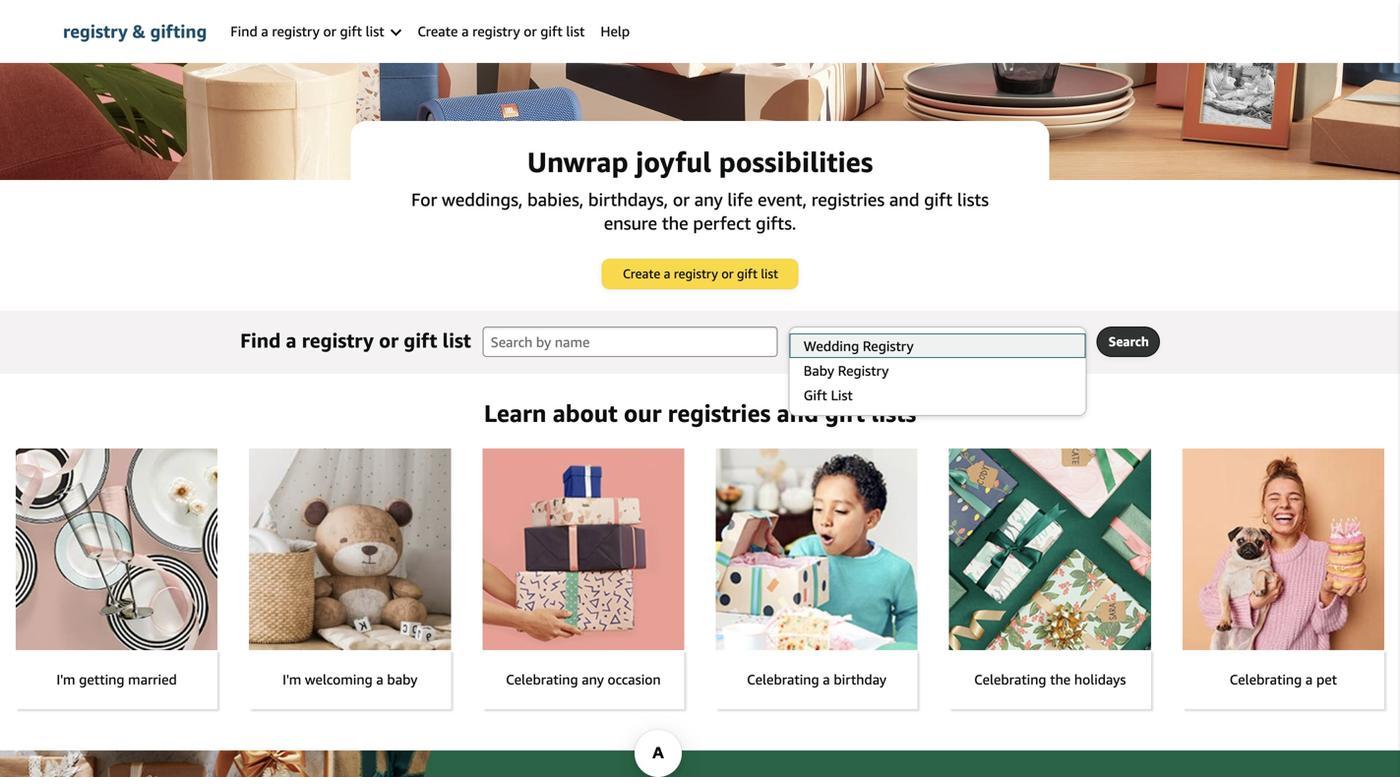 Task type: describe. For each thing, give the bounding box(es) containing it.
celebrating for celebrating the holidays
[[974, 672, 1046, 688]]

weddings,
[[442, 189, 523, 210]]

wedding registry baby registry gift list
[[804, 338, 914, 403]]

learn
[[484, 399, 546, 427]]

unwrap
[[527, 146, 628, 179]]

gifting
[[150, 21, 207, 42]]

1 horizontal spatial create a registry or gift list
[[623, 266, 778, 281]]

dropdown image
[[1066, 337, 1076, 345]]

joyful
[[636, 146, 712, 179]]

about
[[553, 399, 618, 427]]

wedding
[[804, 338, 859, 354]]

for weddings, babies, birthdays, or any life event, registries and gift lists ensure the perfect gifts.
[[411, 189, 989, 234]]

celebrating for celebrating a pet
[[1230, 672, 1302, 688]]

1 vertical spatial the
[[1050, 672, 1071, 688]]

registry & gifting
[[63, 21, 207, 42]]

1 vertical spatial find a registry or gift list
[[240, 329, 471, 352]]

gift list link
[[790, 383, 1086, 407]]

baby
[[387, 672, 418, 688]]

baby registry link
[[790, 358, 1086, 383]]

wedding registry option
[[789, 334, 1086, 358]]

welcoming
[[305, 672, 373, 688]]

birthdays,
[[588, 189, 668, 210]]

list
[[831, 387, 853, 403]]

1 horizontal spatial create
[[623, 266, 660, 281]]

occasion
[[608, 672, 661, 688]]

a hand holding a stack of wraped gifts image
[[482, 449, 684, 651]]

gifts.
[[756, 213, 796, 234]]

pet
[[1316, 672, 1337, 688]]

i'm welcoming a baby link
[[249, 449, 451, 710]]

a pair of champagne flutes on top of plates with ribbon image
[[16, 449, 218, 651]]

0 vertical spatial create a registry or gift list link
[[410, 0, 593, 63]]

our
[[624, 399, 662, 427]]

0 horizontal spatial create a registry or gift list
[[417, 23, 585, 39]]

celebrating the holidays link
[[949, 449, 1151, 710]]

i'm for i'm getting married
[[56, 672, 75, 688]]

0 vertical spatial find a registry or gift list
[[231, 23, 388, 39]]

search by
[[802, 334, 858, 349]]

i'm for i'm welcoming a baby
[[282, 672, 301, 688]]

or inside 'for weddings, babies, birthdays, or any life event, registries and gift lists ensure the perfect gifts.'
[[673, 189, 690, 210]]

celebrating a pet
[[1230, 672, 1337, 688]]

holidays
[[1074, 672, 1126, 688]]

gift
[[804, 387, 827, 403]]

celebrating for celebrating a birthday
[[747, 672, 819, 688]]

1 vertical spatial create a registry or gift list link
[[603, 260, 797, 288]]

celebrating the holidays
[[974, 672, 1126, 688]]

find a registry or gift list link
[[223, 0, 410, 63]]

help link
[[593, 0, 638, 63]]

the inside 'for weddings, babies, birthdays, or any life event, registries and gift lists ensure the perfect gifts.'
[[662, 213, 688, 234]]

ensure
[[604, 213, 657, 234]]

celebrating any occasion
[[506, 672, 661, 688]]

a child opening a birthday present image
[[716, 449, 918, 651]]

gift inside 'for weddings, babies, birthdays, or any life event, registries and gift lists ensure the perfect gifts.'
[[924, 189, 953, 210]]

0 horizontal spatial lists
[[871, 399, 916, 427]]



Task type: vqa. For each thing, say whether or not it's contained in the screenshot.
Find a registry or gift list LINK
yes



Task type: locate. For each thing, give the bounding box(es) containing it.
learn about our registries and gift lists
[[484, 399, 916, 427]]

0 horizontal spatial registries
[[668, 399, 771, 427]]

0 vertical spatial and
[[889, 189, 919, 210]]

lists
[[957, 189, 989, 210], [871, 399, 916, 427]]

0 horizontal spatial and
[[777, 399, 819, 427]]

create a registry or gift list link
[[410, 0, 593, 63], [603, 260, 797, 288]]

1 horizontal spatial registries
[[811, 189, 885, 210]]

i'm getting married
[[56, 672, 177, 688]]

and
[[889, 189, 919, 210], [777, 399, 819, 427]]

1 vertical spatial create
[[623, 266, 660, 281]]

celebrating for celebrating any occasion
[[506, 672, 578, 688]]

search for search by
[[802, 334, 840, 349]]

2 i'm from the left
[[282, 672, 301, 688]]

1 celebrating from the left
[[506, 672, 578, 688]]

search
[[802, 334, 840, 349], [1109, 334, 1149, 349]]

registries inside 'for weddings, babies, birthdays, or any life event, registries and gift lists ensure the perfect gifts.'
[[811, 189, 885, 210]]

a
[[261, 23, 268, 39], [462, 23, 469, 39], [664, 266, 671, 281], [286, 329, 297, 352], [376, 672, 383, 688], [823, 672, 830, 688], [1306, 672, 1313, 688]]

custom gift boxes and confetti image
[[0, 0, 1400, 180]]

wrapped holiday gifts with name tags image
[[949, 449, 1151, 651]]

i'm
[[56, 672, 75, 688], [282, 672, 301, 688]]

0 horizontal spatial create a registry or gift list link
[[410, 0, 593, 63]]

celebrating left occasion
[[506, 672, 578, 688]]

Search by name text field
[[483, 327, 778, 357]]

or
[[323, 23, 336, 39], [524, 23, 537, 39], [673, 189, 690, 210], [721, 266, 734, 281], [379, 329, 399, 352]]

any left occasion
[[582, 672, 604, 688]]

unwrap joyful possibilities
[[527, 146, 873, 179]]

i'm left welcoming on the left of the page
[[282, 672, 301, 688]]

1 vertical spatial find
[[240, 329, 281, 352]]

celebrating left birthday
[[747, 672, 819, 688]]

1 horizontal spatial create a registry or gift list link
[[603, 260, 797, 288]]

search right dropdown image
[[1109, 334, 1149, 349]]

i'm getting married link
[[16, 449, 218, 710]]

0 vertical spatial lists
[[957, 189, 989, 210]]

for
[[411, 189, 437, 210]]

0 horizontal spatial search
[[802, 334, 840, 349]]

1 vertical spatial and
[[777, 399, 819, 427]]

4 celebrating from the left
[[1230, 672, 1302, 688]]

1 vertical spatial any
[[582, 672, 604, 688]]

0 vertical spatial create
[[417, 23, 458, 39]]

perfect
[[693, 213, 751, 234]]

0 vertical spatial create a registry or gift list
[[417, 23, 585, 39]]

0 vertical spatial registries
[[811, 189, 885, 210]]

celebrating
[[506, 672, 578, 688], [747, 672, 819, 688], [974, 672, 1046, 688], [1230, 672, 1302, 688]]

lists inside 'for weddings, babies, birthdays, or any life event, registries and gift lists ensure the perfect gifts.'
[[957, 189, 989, 210]]

0 vertical spatial any
[[694, 189, 723, 210]]

1 search from the left
[[802, 334, 840, 349]]

2 search from the left
[[1109, 334, 1149, 349]]

i'm welcoming a baby
[[282, 672, 418, 688]]

celebrating a birthday link
[[716, 449, 918, 710]]

1 horizontal spatial any
[[694, 189, 723, 210]]

the right the ensure
[[662, 213, 688, 234]]

registry
[[63, 21, 128, 42], [272, 23, 320, 39], [472, 23, 520, 39], [674, 266, 718, 281], [302, 329, 374, 352]]

0 horizontal spatial i'm
[[56, 672, 75, 688]]

1 vertical spatial create a registry or gift list
[[623, 266, 778, 281]]

search for search
[[1109, 334, 1149, 349]]

help
[[601, 23, 630, 39]]

1 horizontal spatial lists
[[957, 189, 989, 210]]

baby nursery with crib and teddy bear image
[[249, 449, 451, 651]]

find inside find a registry or gift list link
[[231, 23, 257, 39]]

celebrating left the holidays
[[974, 672, 1046, 688]]

0 vertical spatial registry
[[863, 338, 914, 354]]

&
[[132, 21, 146, 42]]

0 vertical spatial the
[[662, 213, 688, 234]]

possibilities
[[719, 146, 873, 179]]

1 vertical spatial registries
[[668, 399, 771, 427]]

life
[[727, 189, 753, 210]]

registry right "by"
[[863, 338, 914, 354]]

gift
[[340, 23, 362, 39], [540, 23, 563, 39], [924, 189, 953, 210], [737, 266, 758, 281], [404, 329, 437, 352], [825, 399, 865, 427]]

getting
[[79, 672, 124, 688]]

celebrating any occasion link
[[482, 449, 684, 710]]

request a gift list image
[[0, 751, 1400, 777]]

pet parent with dog and dessert image
[[1182, 449, 1384, 651]]

find
[[231, 23, 257, 39], [240, 329, 281, 352]]

1 horizontal spatial and
[[889, 189, 919, 210]]

registry
[[863, 338, 914, 354], [838, 363, 889, 379]]

by
[[844, 334, 858, 349]]

0 horizontal spatial the
[[662, 213, 688, 234]]

1 horizontal spatial the
[[1050, 672, 1071, 688]]

birthday
[[834, 672, 886, 688]]

celebrating a pet link
[[1182, 449, 1384, 710]]

the
[[662, 213, 688, 234], [1050, 672, 1071, 688]]

registries right "our"
[[668, 399, 771, 427]]

the left the holidays
[[1050, 672, 1071, 688]]

list box containing wedding registry
[[789, 334, 1086, 407]]

any up perfect
[[694, 189, 723, 210]]

list box
[[789, 334, 1086, 407]]

2 celebrating from the left
[[747, 672, 819, 688]]

0 horizontal spatial any
[[582, 672, 604, 688]]

0 vertical spatial find
[[231, 23, 257, 39]]

Search submit
[[1098, 328, 1159, 356]]

search up baby
[[802, 334, 840, 349]]

babies,
[[527, 189, 584, 210]]

registry & gifting link
[[63, 0, 207, 63]]

create
[[417, 23, 458, 39], [623, 266, 660, 281]]

3 celebrating from the left
[[974, 672, 1046, 688]]

i'm left the getting
[[56, 672, 75, 688]]

1 i'm from the left
[[56, 672, 75, 688]]

celebrating a birthday
[[747, 672, 886, 688]]

1 vertical spatial lists
[[871, 399, 916, 427]]

married
[[128, 672, 177, 688]]

registries
[[811, 189, 885, 210], [668, 399, 771, 427]]

1 horizontal spatial i'm
[[282, 672, 301, 688]]

create a registry or gift list
[[417, 23, 585, 39], [623, 266, 778, 281]]

1 vertical spatial registry
[[838, 363, 889, 379]]

and inside 'for weddings, babies, birthdays, or any life event, registries and gift lists ensure the perfect gifts.'
[[889, 189, 919, 210]]

any inside 'for weddings, babies, birthdays, or any life event, registries and gift lists ensure the perfect gifts.'
[[694, 189, 723, 210]]

list
[[366, 23, 384, 39], [566, 23, 585, 39], [761, 266, 778, 281], [442, 329, 471, 352]]

1 horizontal spatial search
[[1109, 334, 1149, 349]]

celebrating left pet
[[1230, 672, 1302, 688]]

find a registry or gift list
[[231, 23, 388, 39], [240, 329, 471, 352]]

baby
[[804, 363, 834, 379]]

event,
[[758, 189, 807, 210]]

any
[[694, 189, 723, 210], [582, 672, 604, 688]]

registry down "by"
[[838, 363, 889, 379]]

0 horizontal spatial create
[[417, 23, 458, 39]]

registries down the 'possibilities'
[[811, 189, 885, 210]]

wedding registry link
[[790, 334, 1086, 358]]



